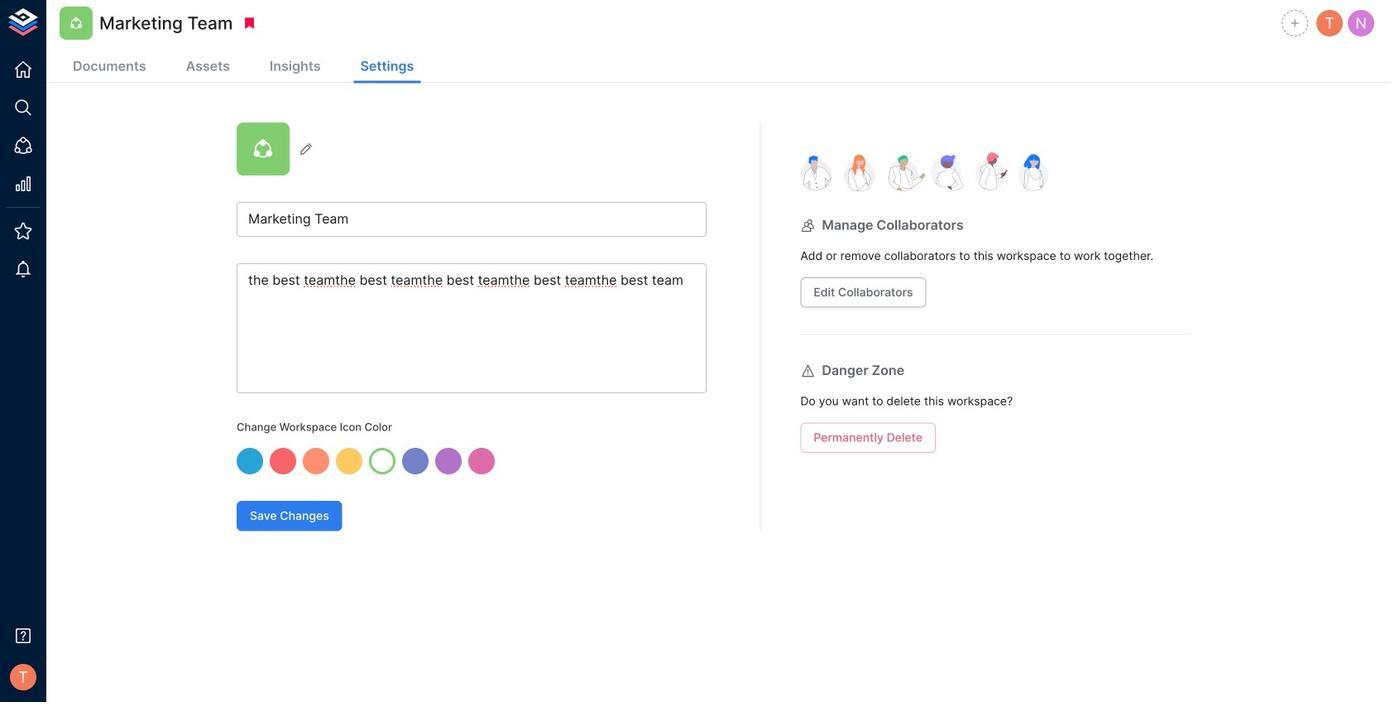 Task type: vqa. For each thing, say whether or not it's contained in the screenshot.
The 4 in PROJECT 4 LINK
no



Task type: locate. For each thing, give the bounding box(es) containing it.
Workspace notes are visible to all members and guests. text field
[[237, 263, 707, 393]]



Task type: describe. For each thing, give the bounding box(es) containing it.
remove bookmark image
[[242, 16, 257, 31]]

Workspace Name text field
[[237, 202, 707, 237]]



